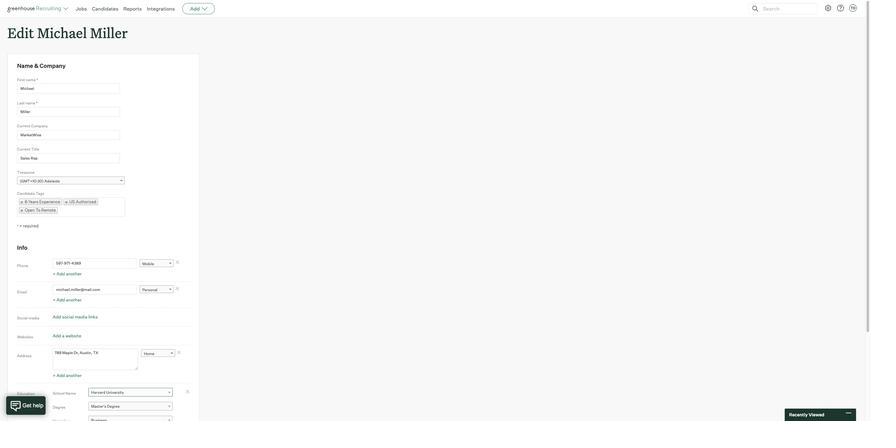 Task type: vqa. For each thing, say whether or not it's contained in the screenshot.
the bottom kit
no



Task type: locate. For each thing, give the bounding box(es) containing it.
timezone
[[17, 170, 34, 175]]

&
[[34, 62, 38, 69]]

degree down school
[[53, 405, 65, 410]]

home
[[144, 352, 154, 356]]

name
[[26, 77, 36, 82], [26, 101, 35, 105]]

1 vertical spatial current
[[17, 147, 30, 152]]

harvard
[[91, 390, 105, 395]]

media
[[75, 314, 87, 320], [28, 316, 39, 321]]

add a website link
[[53, 333, 81, 339]]

reports
[[123, 6, 142, 12]]

social media
[[17, 316, 39, 321]]

+ for phone
[[53, 271, 56, 277]]

personal
[[142, 288, 158, 292]]

+ add another
[[53, 271, 82, 277], [53, 297, 82, 303], [53, 373, 82, 378]]

0 vertical spatial + add another
[[53, 271, 82, 277]]

None text field
[[17, 84, 120, 94], [17, 107, 120, 117], [17, 130, 120, 140], [17, 153, 120, 163], [17, 84, 120, 94], [17, 107, 120, 117], [17, 130, 120, 140], [17, 153, 120, 163]]

2 vertical spatial + add another link
[[53, 373, 82, 378]]

edit michael miller
[[7, 24, 128, 42]]

0 vertical spatial another
[[66, 271, 82, 277]]

0 vertical spatial company
[[40, 62, 66, 69]]

us
[[69, 199, 75, 204]]

website
[[65, 333, 81, 339]]

* inside * = required
[[17, 224, 19, 229]]

2 + from the top
[[53, 297, 56, 303]]

* left the =
[[17, 224, 19, 229]]

add button
[[182, 3, 215, 14]]

2 + add another from the top
[[53, 297, 82, 303]]

last name *
[[17, 101, 38, 105]]

0 vertical spatial *
[[36, 77, 38, 82]]

2 vertical spatial another
[[66, 373, 82, 378]]

social
[[17, 316, 28, 321]]

1 another from the top
[[66, 271, 82, 277]]

current company
[[17, 124, 48, 129]]

1 vertical spatial + add another link
[[53, 297, 82, 303]]

harvard university link
[[88, 388, 173, 397]]

add
[[190, 6, 200, 12], [57, 271, 65, 277], [57, 297, 65, 303], [53, 314, 61, 320], [53, 333, 61, 339], [57, 373, 65, 378]]

years
[[28, 199, 38, 204]]

recently viewed
[[789, 413, 824, 418]]

1 vertical spatial *
[[36, 101, 38, 105]]

edit
[[7, 24, 34, 42]]

2 + add another link from the top
[[53, 297, 82, 303]]

1 horizontal spatial name
[[65, 391, 76, 396]]

add a website
[[53, 333, 81, 339]]

* = required
[[17, 224, 39, 229]]

* down &
[[36, 77, 38, 82]]

viewed
[[809, 413, 824, 418]]

3 another from the top
[[66, 373, 82, 378]]

0 vertical spatial +
[[53, 271, 56, 277]]

add inside popup button
[[190, 6, 200, 12]]

1 vertical spatial + add another
[[53, 297, 82, 303]]

company
[[40, 62, 66, 69], [31, 124, 48, 129]]

+
[[53, 271, 56, 277], [53, 297, 56, 303], [53, 373, 56, 378]]

* right last
[[36, 101, 38, 105]]

0 horizontal spatial name
[[17, 62, 33, 69]]

current left title
[[17, 147, 30, 152]]

recently
[[789, 413, 808, 418]]

0 vertical spatial name
[[26, 77, 36, 82]]

degree down the university
[[107, 404, 120, 409]]

name for last
[[26, 101, 35, 105]]

current down last
[[17, 124, 30, 129]]

current title
[[17, 147, 39, 152]]

3 + add another link from the top
[[53, 373, 82, 378]]

degree
[[107, 404, 120, 409], [53, 405, 65, 410]]

3 + from the top
[[53, 373, 56, 378]]

candidate tags
[[17, 191, 44, 196]]

2 current from the top
[[17, 147, 30, 152]]

1 horizontal spatial degree
[[107, 404, 120, 409]]

school name
[[53, 391, 76, 396]]

1 vertical spatial another
[[66, 297, 82, 303]]

integrations link
[[147, 6, 175, 12]]

company right &
[[40, 62, 66, 69]]

1 vertical spatial +
[[53, 297, 56, 303]]

0 vertical spatial name
[[17, 62, 33, 69]]

2 vertical spatial + add another
[[53, 373, 82, 378]]

remote
[[41, 208, 56, 213]]

home link
[[141, 350, 175, 359]]

+ add another link
[[53, 271, 82, 277], [53, 297, 82, 303], [53, 373, 82, 378]]

+ add another link for phone
[[53, 271, 82, 277]]

michael
[[37, 24, 87, 42]]

0 vertical spatial + add another link
[[53, 271, 82, 277]]

1 current from the top
[[17, 124, 30, 129]]

td button
[[849, 4, 857, 12]]

*
[[36, 77, 38, 82], [36, 101, 38, 105], [17, 224, 19, 229]]

name right first
[[26, 77, 36, 82]]

+ for email
[[53, 297, 56, 303]]

media left links
[[75, 314, 87, 320]]

tags
[[36, 191, 44, 196]]

2 vertical spatial +
[[53, 373, 56, 378]]

current for current title
[[17, 147, 30, 152]]

harvard university
[[91, 390, 124, 395]]

name
[[17, 62, 33, 69], [65, 391, 76, 396]]

another
[[66, 271, 82, 277], [66, 297, 82, 303], [66, 373, 82, 378]]

3 + add another from the top
[[53, 373, 82, 378]]

name left &
[[17, 62, 33, 69]]

(gmt+10:30)
[[20, 179, 44, 183]]

media right social
[[28, 316, 39, 321]]

1 + from the top
[[53, 271, 56, 277]]

master's degree link
[[88, 402, 173, 411]]

name & company
[[17, 62, 66, 69]]

candidate
[[17, 191, 35, 196]]

2 vertical spatial *
[[17, 224, 19, 229]]

1 vertical spatial name
[[26, 101, 35, 105]]

company up title
[[31, 124, 48, 129]]

None text field
[[58, 207, 64, 217], [53, 259, 136, 269], [53, 285, 136, 295], [53, 349, 138, 371], [58, 207, 64, 217], [53, 259, 136, 269], [53, 285, 136, 295], [53, 349, 138, 371]]

0 vertical spatial current
[[17, 124, 30, 129]]

0 horizontal spatial media
[[28, 316, 39, 321]]

another for email
[[66, 297, 82, 303]]

1 + add another link from the top
[[53, 271, 82, 277]]

1 + add another from the top
[[53, 271, 82, 277]]

name right last
[[26, 101, 35, 105]]

a
[[62, 333, 64, 339]]

name right school
[[65, 391, 76, 396]]

td button
[[848, 3, 858, 13]]

+ add another link for email
[[53, 297, 82, 303]]

2 another from the top
[[66, 297, 82, 303]]

current
[[17, 124, 30, 129], [17, 147, 30, 152]]



Task type: describe. For each thing, give the bounding box(es) containing it.
miller
[[90, 24, 128, 42]]

mobile link
[[140, 259, 174, 268]]

first name *
[[17, 77, 38, 82]]

required
[[23, 224, 39, 229]]

university
[[106, 390, 124, 395]]

experience
[[39, 199, 60, 204]]

+ add another link for address
[[53, 373, 82, 378]]

add social media links link
[[53, 314, 98, 320]]

1 horizontal spatial media
[[75, 314, 87, 320]]

6
[[25, 199, 27, 204]]

social
[[62, 314, 74, 320]]

first
[[17, 77, 25, 82]]

* for last name *
[[36, 101, 38, 105]]

adelaide
[[44, 179, 60, 183]]

links
[[88, 314, 98, 320]]

=
[[19, 224, 22, 229]]

* for first name *
[[36, 77, 38, 82]]

email
[[17, 290, 27, 295]]

+ add another for email
[[53, 297, 82, 303]]

education
[[17, 392, 35, 396]]

name for first
[[26, 77, 36, 82]]

info
[[17, 244, 27, 251]]

open
[[25, 208, 35, 213]]

us authorized
[[69, 199, 96, 204]]

candidates
[[92, 6, 118, 12]]

candidates link
[[92, 6, 118, 12]]

td
[[851, 6, 856, 10]]

configure image
[[825, 4, 832, 12]]

(gmt+10:30) adelaide
[[20, 179, 60, 183]]

phone
[[17, 264, 28, 268]]

title
[[31, 147, 39, 152]]

mobile
[[142, 262, 154, 266]]

1 vertical spatial name
[[65, 391, 76, 396]]

open to remote
[[25, 208, 56, 213]]

6 years experience
[[25, 199, 60, 204]]

master's degree
[[91, 404, 120, 409]]

websites
[[17, 335, 33, 340]]

integrations
[[147, 6, 175, 12]]

jobs
[[76, 6, 87, 12]]

jobs link
[[76, 6, 87, 12]]

another for address
[[66, 373, 82, 378]]

current for current company
[[17, 124, 30, 129]]

(gmt+10:30) adelaide link
[[17, 177, 125, 186]]

address
[[17, 354, 32, 359]]

1 vertical spatial company
[[31, 124, 48, 129]]

authorized
[[76, 199, 96, 204]]

+ for address
[[53, 373, 56, 378]]

Search text field
[[762, 4, 812, 13]]

greenhouse recruiting image
[[7, 5, 63, 12]]

school
[[53, 391, 65, 396]]

master's
[[91, 404, 106, 409]]

add social media links
[[53, 314, 98, 320]]

to
[[36, 208, 40, 213]]

last
[[17, 101, 25, 105]]

personal link
[[140, 286, 174, 295]]

another for phone
[[66, 271, 82, 277]]

+ add another for phone
[[53, 271, 82, 277]]

0 horizontal spatial degree
[[53, 405, 65, 410]]

reports link
[[123, 6, 142, 12]]

+ add another for address
[[53, 373, 82, 378]]



